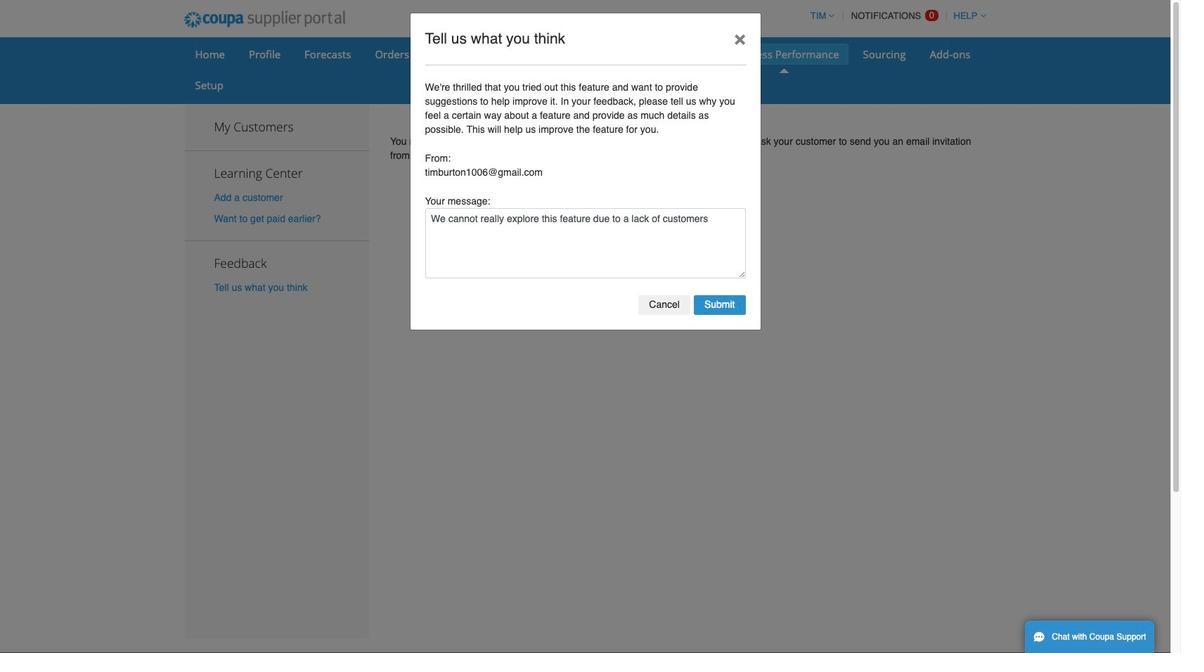 Task type: vqa. For each thing, say whether or not it's contained in the screenshot.
text field on the top of page
yes



Task type: locate. For each thing, give the bounding box(es) containing it.
None text field
[[425, 208, 746, 278]]

dialog
[[410, 12, 761, 331]]

coupa supplier portal image
[[174, 2, 355, 37]]



